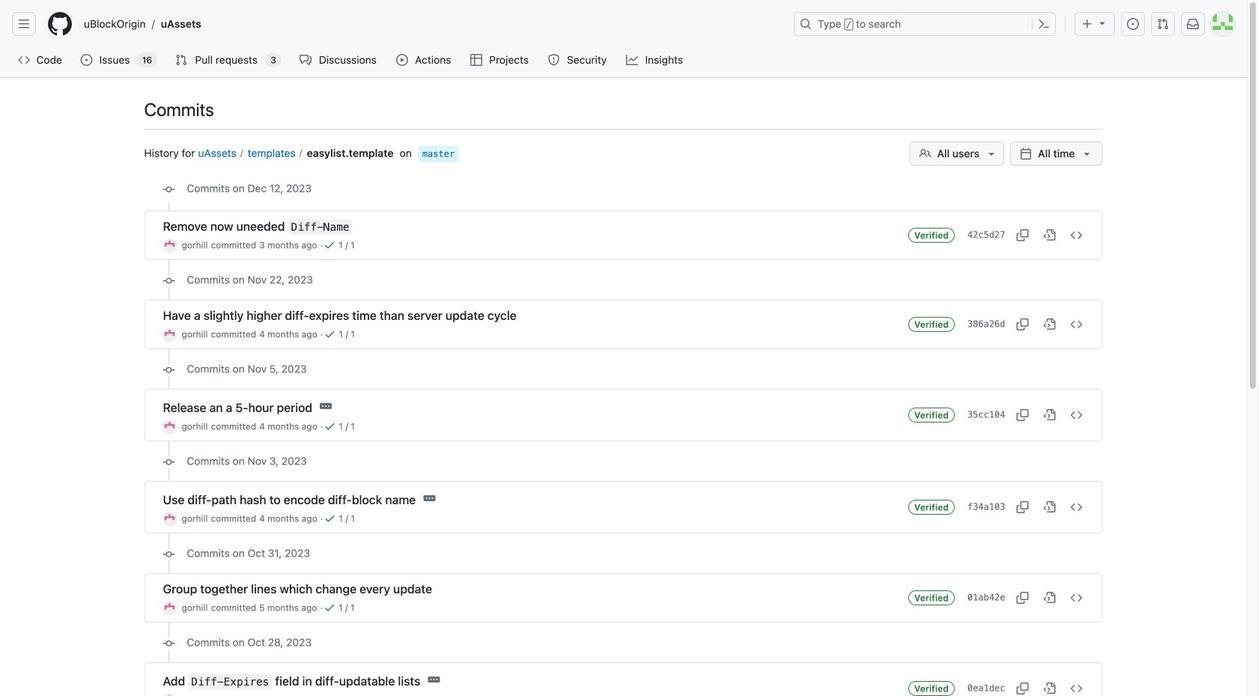 Task type: locate. For each thing, give the bounding box(es) containing it.
file code image right copy full sha for 0ea1dec image at the bottom right of the page
[[1044, 683, 1056, 695]]

sc 9kayk9 0 image
[[920, 148, 932, 160], [1021, 148, 1033, 160], [163, 638, 175, 650]]

0 vertical spatial ellipsis image
[[320, 400, 332, 412]]

file code image right copy full sha for 01ab42e image
[[1044, 592, 1056, 604]]

2 gorhill image from the top
[[164, 421, 176, 433]]

4 gorhill image from the top
[[164, 602, 176, 614]]

triangle down image
[[1097, 17, 1109, 29]]

1 horizontal spatial sc 9kayk9 0 image
[[920, 148, 932, 160]]

code image right copy full sha for 35cc104 image
[[1071, 409, 1083, 421]]

3 code image from the top
[[1071, 501, 1083, 513]]

issue opened image for rightmost git pull request image
[[1128, 18, 1140, 30]]

copy full sha for 386a26d image
[[1017, 318, 1029, 330]]

issue opened image for the bottom git pull request image
[[80, 54, 92, 66]]

file code image right copy full sha for 42c5d27 image
[[1044, 229, 1056, 241]]

code image
[[18, 54, 30, 66], [1071, 318, 1083, 330], [1071, 683, 1083, 695]]

use diff-path hash to encode diff-block name. more information available below. list item
[[145, 482, 1103, 533]]

1 vertical spatial code image
[[1071, 318, 1083, 330]]

2 vertical spatial ellipsis image
[[428, 674, 440, 686]]

1 horizontal spatial triangle down image
[[1082, 148, 1094, 160]]

2 vertical spatial file code image
[[1044, 683, 1056, 695]]

3 file code image from the top
[[1044, 683, 1056, 695]]

4 code image from the top
[[1071, 592, 1083, 604]]

1 triangle down image from the left
[[986, 148, 998, 160]]

0 horizontal spatial triangle down image
[[986, 148, 998, 160]]

graph image
[[626, 54, 638, 66]]

file code image
[[1044, 318, 1056, 330], [1044, 592, 1056, 604], [1044, 683, 1056, 695]]

file code image
[[1044, 229, 1056, 241], [1044, 409, 1056, 421], [1044, 501, 1056, 513]]

code image right copy full sha for 42c5d27 image
[[1071, 229, 1083, 241]]

table image
[[470, 54, 482, 66]]

gorhill image for release an a 5-hour period. more information available below. "list item" at the bottom of page
[[164, 421, 176, 433]]

code image inside add `diff-expires` field in diff-updatable lists. more information available below. list item
[[1071, 683, 1083, 695]]

have a slightly higher diff-expires time than server update cycle. more information available below. list item
[[145, 300, 1103, 348]]

1 vertical spatial issue opened image
[[80, 54, 92, 66]]

issue opened image
[[1128, 18, 1140, 30], [80, 54, 92, 66]]

2 file code image from the top
[[1044, 592, 1056, 604]]

file code image right copy full sha for 35cc104 image
[[1044, 409, 1056, 421]]

code image for release an a 5-hour period. more information available below. "list item" at the bottom of page
[[1071, 409, 1083, 421]]

2 vertical spatial code image
[[1071, 683, 1083, 695]]

1 file code image from the top
[[1044, 229, 1056, 241]]

code image for add `diff-expires` field in diff-updatable lists. more information available below. list item
[[1071, 683, 1083, 695]]

2 triangle down image from the left
[[1082, 148, 1094, 160]]

command palette image
[[1039, 18, 1051, 30]]

add `diff-expires` field in diff-updatable lists. more information available below. list item
[[145, 663, 1103, 696]]

1 vertical spatial file code image
[[1044, 409, 1056, 421]]

shield image
[[548, 54, 560, 66]]

copy full sha for f34a103 image
[[1017, 501, 1029, 513]]

file code image inside use diff-path hash to encode diff-block name. more information available below. list item
[[1044, 501, 1056, 513]]

file code image for "copy full sha for f34a103" icon
[[1044, 501, 1056, 513]]

sc 9kayk9 0 image
[[163, 184, 175, 196], [163, 275, 175, 287], [163, 364, 175, 376], [163, 456, 175, 468], [163, 549, 175, 561]]

1 code image from the top
[[1071, 229, 1083, 241]]

notifications image
[[1188, 18, 1200, 30]]

0 horizontal spatial issue opened image
[[80, 54, 92, 66]]

0 horizontal spatial git pull request image
[[176, 54, 188, 66]]

0 vertical spatial git pull request image
[[1158, 18, 1170, 30]]

copy full sha for 0ea1dec image
[[1017, 683, 1029, 695]]

gorhill image inside use diff-path hash to encode diff-block name. more information available below. list item
[[164, 513, 176, 525]]

code image right copy full sha for 01ab42e image
[[1071, 592, 1083, 604]]

file code image right "copy full sha for f34a103" icon
[[1044, 501, 1056, 513]]

file code image for copy full sha for 01ab42e image
[[1044, 592, 1056, 604]]

3 gorhill image from the top
[[164, 513, 176, 525]]

1 vertical spatial file code image
[[1044, 592, 1056, 604]]

comment discussion image
[[300, 54, 312, 66]]

gorhill image
[[164, 329, 176, 341], [164, 421, 176, 433], [164, 513, 176, 525], [164, 602, 176, 614]]

1 file code image from the top
[[1044, 318, 1056, 330]]

0 vertical spatial issue opened image
[[1128, 18, 1140, 30]]

1 horizontal spatial issue opened image
[[1128, 18, 1140, 30]]

2 file code image from the top
[[1044, 409, 1056, 421]]

git pull request image
[[1158, 18, 1170, 30], [176, 54, 188, 66]]

gorhill image inside release an a 5-hour period. more information available below. "list item"
[[164, 421, 176, 433]]

ellipsis image for release an a 5-hour period. more information available below. "list item" at the bottom of page
[[320, 400, 332, 412]]

gorhill image for use diff-path hash to encode diff-block name. more information available below. list item
[[164, 513, 176, 525]]

0 vertical spatial file code image
[[1044, 318, 1056, 330]]

remove now uneeded `diff-name`. more information available below. list item
[[145, 211, 1103, 259]]

triangle down image
[[986, 148, 998, 160], [1082, 148, 1094, 160]]

code image
[[1071, 229, 1083, 241], [1071, 409, 1083, 421], [1071, 501, 1083, 513], [1071, 592, 1083, 604]]

code image right "copy full sha for f34a103" icon
[[1071, 501, 1083, 513]]

list
[[78, 12, 785, 36]]

gorhill image for group together lines which change every update. more information available below. list item
[[164, 602, 176, 614]]

file code image right copy full sha for 386a26d icon
[[1044, 318, 1056, 330]]

gorhill image inside group together lines which change every update. more information available below. list item
[[164, 602, 176, 614]]

1 vertical spatial ellipsis image
[[424, 492, 436, 504]]

1 gorhill image from the top
[[164, 329, 176, 341]]

3 file code image from the top
[[1044, 501, 1056, 513]]

play image
[[396, 54, 408, 66]]

0 vertical spatial file code image
[[1044, 229, 1056, 241]]

ellipsis image
[[320, 400, 332, 412], [424, 492, 436, 504], [428, 674, 440, 686]]

2 vertical spatial file code image
[[1044, 501, 1056, 513]]

gorhill image for have a slightly higher diff-expires time than server update cycle. more information available below. list item
[[164, 329, 176, 341]]

2 code image from the top
[[1071, 409, 1083, 421]]

1 horizontal spatial git pull request image
[[1158, 18, 1170, 30]]



Task type: vqa. For each thing, say whether or not it's contained in the screenshot.
The Owner Avatar
no



Task type: describe. For each thing, give the bounding box(es) containing it.
5 sc 9kayk9 0 image from the top
[[163, 549, 175, 561]]

code image for 'remove now uneeded `diff-name`. more information available below.' "list item"
[[1071, 229, 1083, 241]]

copy full sha for 42c5d27 image
[[1017, 229, 1029, 241]]

group together lines which change every update. more information available below. list item
[[145, 574, 1103, 622]]

file code image for copy full sha for 42c5d27 image
[[1044, 229, 1056, 241]]

ellipsis image for add `diff-expires` field in diff-updatable lists. more information available below. list item
[[428, 674, 440, 686]]

code image for have a slightly higher diff-expires time than server update cycle. more information available below. list item
[[1071, 318, 1083, 330]]

code image for group together lines which change every update. more information available below. list item
[[1071, 592, 1083, 604]]

copy full sha for 35cc104 image
[[1017, 409, 1029, 421]]

copy full sha for 01ab42e image
[[1017, 592, 1029, 604]]

plus image
[[1082, 18, 1094, 30]]

1 vertical spatial git pull request image
[[176, 54, 188, 66]]

ellipsis image for use diff-path hash to encode diff-block name. more information available below. list item
[[424, 492, 436, 504]]

homepage image
[[48, 12, 72, 36]]

4 sc 9kayk9 0 image from the top
[[163, 456, 175, 468]]

gorhill image
[[164, 240, 176, 252]]

0 horizontal spatial sc 9kayk9 0 image
[[163, 638, 175, 650]]

3 sc 9kayk9 0 image from the top
[[163, 364, 175, 376]]

1 sc 9kayk9 0 image from the top
[[163, 184, 175, 196]]

0 vertical spatial code image
[[18, 54, 30, 66]]

file code image for copy full sha for 386a26d icon
[[1044, 318, 1056, 330]]

file code image for copy full sha for 0ea1dec image at the bottom right of the page
[[1044, 683, 1056, 695]]

2 sc 9kayk9 0 image from the top
[[163, 275, 175, 287]]

file code image for copy full sha for 35cc104 image
[[1044, 409, 1056, 421]]

code image for use diff-path hash to encode diff-block name. more information available below. list item
[[1071, 501, 1083, 513]]

release an a 5-hour period. more information available below. list item
[[145, 390, 1103, 441]]

2 horizontal spatial sc 9kayk9 0 image
[[1021, 148, 1033, 160]]



